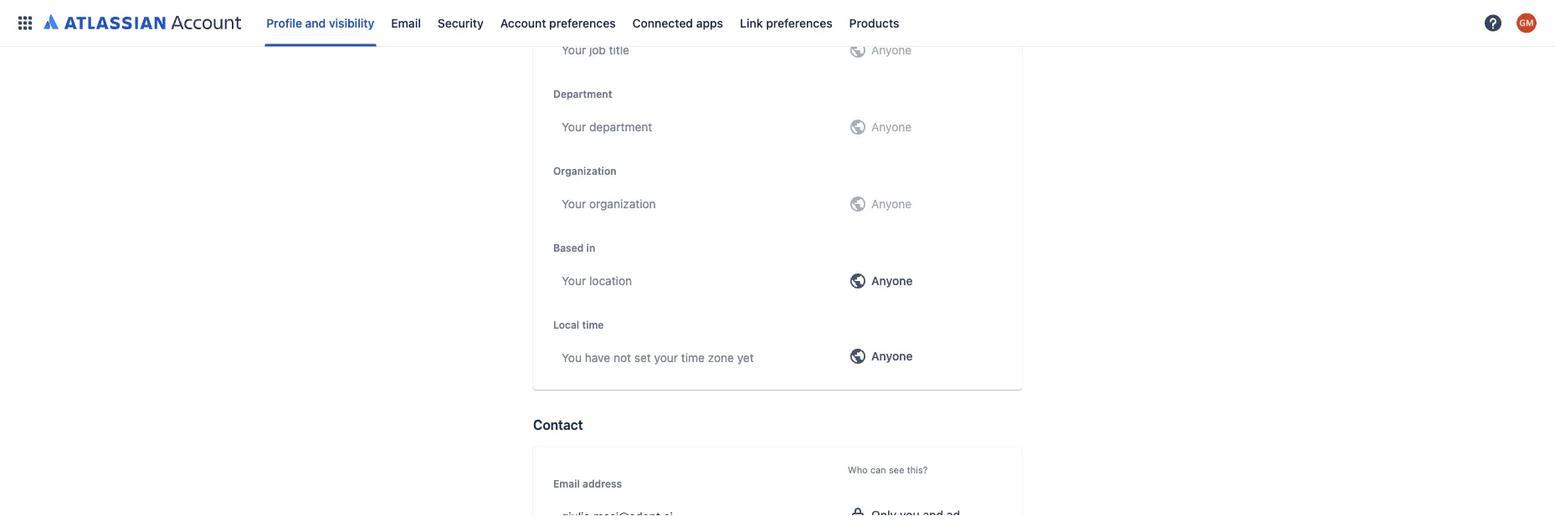 Task type: describe. For each thing, give the bounding box(es) containing it.
contact
[[533, 417, 583, 433]]

email link
[[386, 10, 426, 36]]

anyone for your department
[[872, 120, 912, 134]]

you have not set your time zone yet
[[562, 351, 754, 365]]

local time
[[553, 319, 604, 331]]

preferences for account preferences
[[549, 16, 616, 30]]

who
[[848, 465, 868, 476]]

profile and visibility link
[[261, 10, 380, 36]]

preferences for link preferences
[[766, 16, 833, 30]]

connected apps
[[633, 16, 724, 30]]

your
[[654, 351, 678, 365]]

job
[[589, 43, 606, 57]]

your for your job title
[[562, 43, 586, 57]]

0 horizontal spatial title
[[574, 11, 594, 22]]

email for email
[[391, 16, 421, 30]]

anyone button for your location
[[842, 264, 1009, 298]]

based in
[[553, 242, 596, 254]]

yet
[[737, 351, 754, 365]]

organization
[[589, 197, 656, 211]]

anyone button for you have not set your time zone yet
[[842, 340, 1009, 373]]

zone
[[708, 351, 734, 365]]

location
[[589, 274, 632, 288]]

your department
[[562, 120, 653, 134]]

account preferences link
[[495, 10, 621, 36]]

department
[[553, 88, 612, 100]]

profile
[[266, 16, 302, 30]]

based
[[553, 242, 584, 254]]

email for email address
[[553, 478, 580, 490]]

security
[[438, 16, 484, 30]]

products link
[[845, 10, 905, 36]]

job
[[553, 11, 572, 22]]

set
[[635, 351, 651, 365]]

job title
[[553, 11, 594, 22]]

help image
[[1484, 13, 1504, 33]]

account
[[501, 16, 546, 30]]

can
[[871, 465, 887, 476]]

manage profile menu element
[[10, 0, 1479, 46]]

your for your location
[[562, 274, 586, 288]]

security link
[[433, 10, 489, 36]]

this?
[[907, 465, 928, 476]]

4 anyone from the top
[[872, 274, 913, 288]]



Task type: vqa. For each thing, say whether or not it's contained in the screenshot.
Email within manage profile menu Element
yes



Task type: locate. For each thing, give the bounding box(es) containing it.
0 horizontal spatial time
[[582, 319, 604, 331]]

1 anyone from the top
[[872, 43, 912, 57]]

you
[[562, 351, 582, 365]]

preferences up your job title
[[549, 16, 616, 30]]

2 anyone from the top
[[872, 120, 912, 134]]

have
[[585, 351, 611, 365]]

2 preferences from the left
[[766, 16, 833, 30]]

preferences
[[549, 16, 616, 30], [766, 16, 833, 30]]

email address
[[553, 478, 622, 490]]

not
[[614, 351, 631, 365]]

profile and visibility
[[266, 16, 375, 30]]

connected apps link
[[628, 10, 729, 36]]

link
[[740, 16, 763, 30]]

your down department
[[562, 120, 586, 134]]

your organization
[[562, 197, 656, 211]]

your for your department
[[562, 120, 586, 134]]

and
[[305, 16, 326, 30]]

anyone for your job title
[[872, 43, 912, 57]]

banner
[[0, 0, 1556, 47]]

2 your from the top
[[562, 120, 586, 134]]

0 vertical spatial time
[[582, 319, 604, 331]]

banner containing profile and visibility
[[0, 0, 1556, 47]]

switch to... image
[[15, 13, 35, 33]]

1 vertical spatial title
[[609, 43, 630, 57]]

4 your from the top
[[562, 274, 586, 288]]

1 horizontal spatial email
[[553, 478, 580, 490]]

0 horizontal spatial preferences
[[549, 16, 616, 30]]

anyone
[[872, 43, 912, 57], [872, 120, 912, 134], [872, 197, 912, 211], [872, 274, 913, 288], [872, 349, 913, 363]]

who can see this?
[[848, 465, 928, 476]]

time right your
[[681, 351, 705, 365]]

your location
[[562, 274, 632, 288]]

0 vertical spatial title
[[574, 11, 594, 22]]

your down based in
[[562, 274, 586, 288]]

1 vertical spatial time
[[681, 351, 705, 365]]

1 anyone button from the top
[[842, 264, 1009, 298]]

1 preferences from the left
[[549, 16, 616, 30]]

email inside email link
[[391, 16, 421, 30]]

5 anyone from the top
[[872, 349, 913, 363]]

see
[[889, 465, 905, 476]]

visibility
[[329, 16, 375, 30]]

in
[[587, 242, 596, 254]]

0 vertical spatial anyone button
[[842, 264, 1009, 298]]

your left job
[[562, 43, 586, 57]]

1 horizontal spatial time
[[681, 351, 705, 365]]

0 vertical spatial email
[[391, 16, 421, 30]]

1 horizontal spatial title
[[609, 43, 630, 57]]

time right local
[[582, 319, 604, 331]]

email right the visibility
[[391, 16, 421, 30]]

0 horizontal spatial email
[[391, 16, 421, 30]]

1 your from the top
[[562, 43, 586, 57]]

department
[[589, 120, 653, 134]]

link preferences
[[740, 16, 833, 30]]

email left address
[[553, 478, 580, 490]]

time
[[582, 319, 604, 331], [681, 351, 705, 365]]

3 anyone from the top
[[872, 197, 912, 211]]

1 vertical spatial email
[[553, 478, 580, 490]]

address
[[583, 478, 622, 490]]

apps
[[696, 16, 724, 30]]

organization
[[553, 165, 617, 177]]

your job title
[[562, 43, 630, 57]]

link preferences link
[[735, 10, 838, 36]]

account image
[[1517, 13, 1537, 33]]

1 horizontal spatial preferences
[[766, 16, 833, 30]]

preferences right link
[[766, 16, 833, 30]]

local
[[553, 319, 580, 331]]

products
[[850, 16, 900, 30]]

your
[[562, 43, 586, 57], [562, 120, 586, 134], [562, 197, 586, 211], [562, 274, 586, 288]]

your for your organization
[[562, 197, 586, 211]]

anyone for your organization
[[872, 197, 912, 211]]

1 vertical spatial anyone button
[[842, 340, 1009, 373]]

title
[[574, 11, 594, 22], [609, 43, 630, 57]]

email
[[391, 16, 421, 30], [553, 478, 580, 490]]

account preferences
[[501, 16, 616, 30]]

connected
[[633, 16, 693, 30]]

3 your from the top
[[562, 197, 586, 211]]

your down organization
[[562, 197, 586, 211]]

anyone button
[[842, 264, 1009, 298], [842, 340, 1009, 373]]

2 anyone button from the top
[[842, 340, 1009, 373]]



